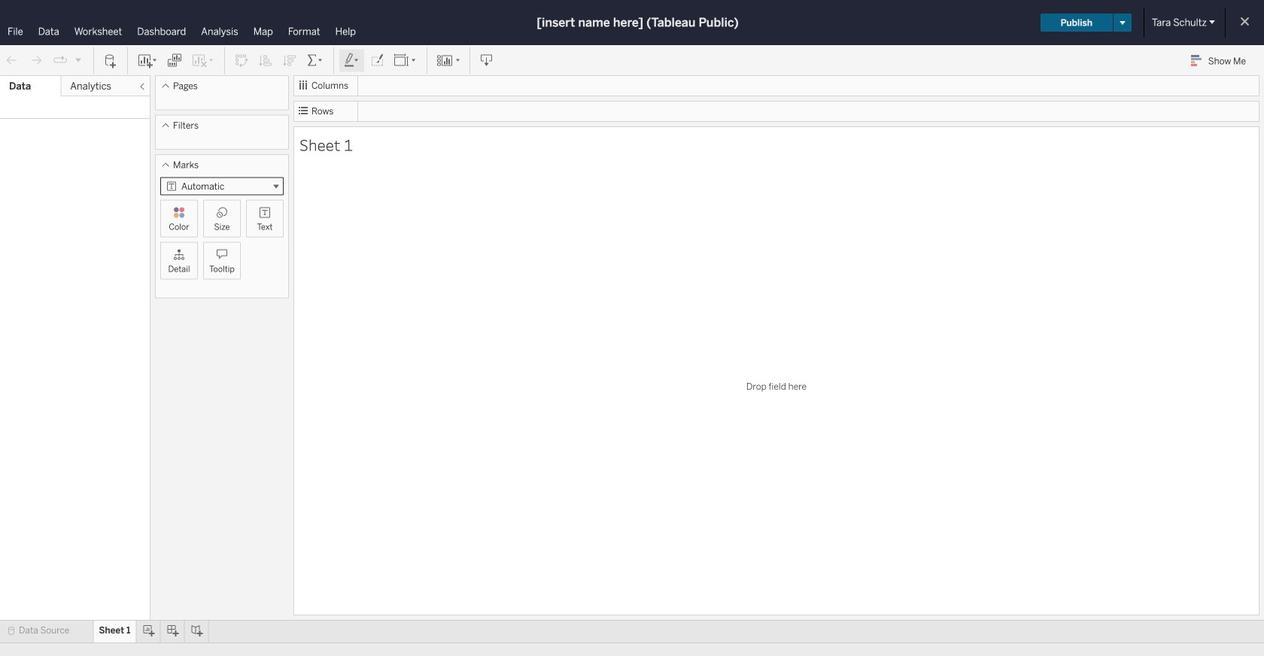 Task type: locate. For each thing, give the bounding box(es) containing it.
undo image
[[5, 53, 20, 68]]

0 horizontal spatial replay animation image
[[53, 53, 68, 68]]

replay animation image
[[53, 53, 68, 68], [74, 55, 83, 64]]

new worksheet image
[[137, 53, 158, 68]]

show/hide cards image
[[437, 53, 461, 68]]

download image
[[480, 53, 495, 68]]

highlight image
[[343, 53, 361, 68]]

sort ascending image
[[258, 53, 273, 68]]

redo image
[[29, 53, 44, 68]]

replay animation image right redo icon
[[53, 53, 68, 68]]

replay animation image left new data source image
[[74, 55, 83, 64]]

collapse image
[[138, 82, 147, 91]]

new data source image
[[103, 53, 118, 68]]



Task type: vqa. For each thing, say whether or not it's contained in the screenshot.
the Totals ICON
yes



Task type: describe. For each thing, give the bounding box(es) containing it.
clear sheet image
[[191, 53, 215, 68]]

1 horizontal spatial replay animation image
[[74, 55, 83, 64]]

format workbook image
[[370, 53, 385, 68]]

swap rows and columns image
[[234, 53, 249, 68]]

sort descending image
[[282, 53, 297, 68]]

totals image
[[306, 53, 325, 68]]

duplicate image
[[167, 53, 182, 68]]

fit image
[[394, 53, 418, 68]]



